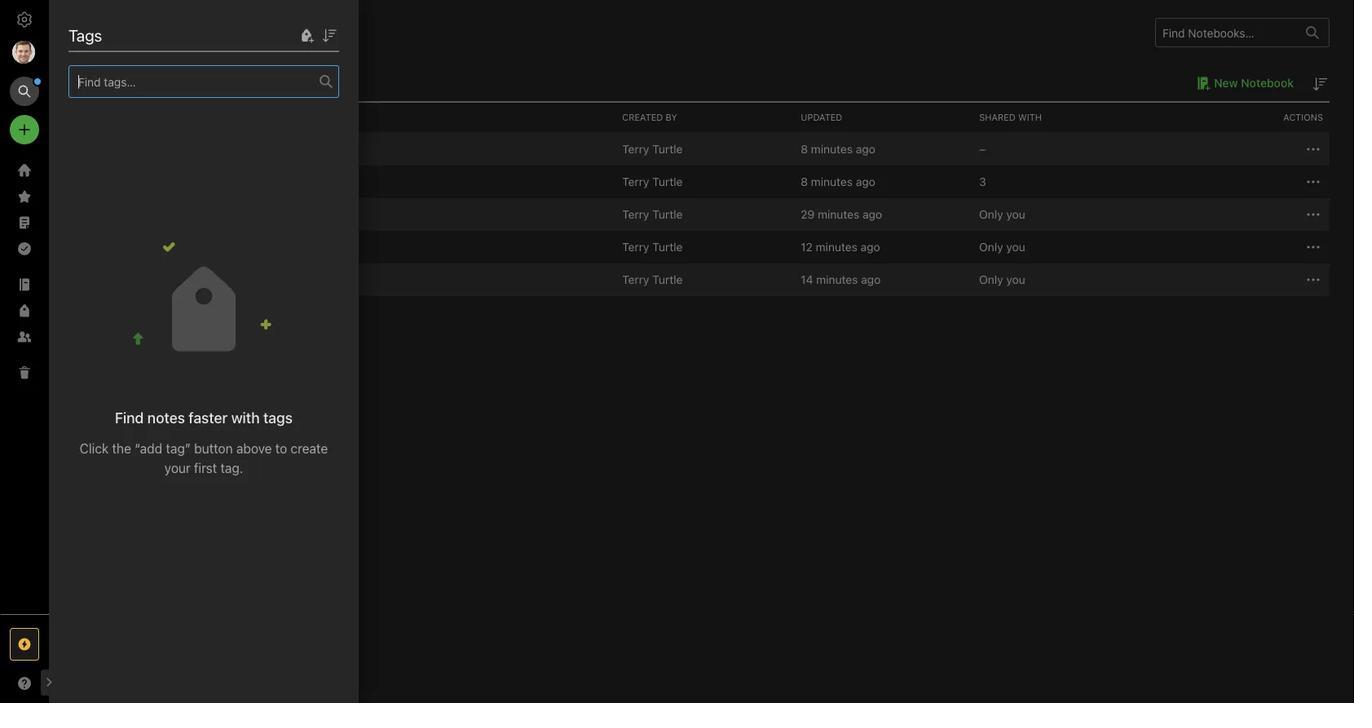 Task type: vqa. For each thing, say whether or not it's contained in the screenshot.
Font color FIELD
no



Task type: locate. For each thing, give the bounding box(es) containing it.
ago for 1st untitled "row" from the bottom
[[862, 273, 881, 286]]

2 untitled button from the top
[[121, 270, 186, 290]]

only inside things to do "row"
[[980, 208, 1004, 221]]

ago inside my journey to the center of the earth row
[[856, 175, 876, 188]]

1 terry turtle from the top
[[623, 142, 683, 156]]

1 8 from the top
[[801, 142, 808, 156]]

1 only from the top
[[980, 208, 1004, 221]]

2 only you from the top
[[980, 240, 1026, 254]]

ago up the "29 minutes ago"
[[856, 175, 876, 188]]

minutes right the 12
[[816, 240, 858, 254]]

only
[[980, 208, 1004, 221], [980, 240, 1004, 254], [980, 273, 1004, 286]]

notes
[[147, 409, 185, 426]]

4 turtle from the top
[[653, 240, 683, 254]]

minutes inside my journey to the center of the earth row
[[811, 175, 853, 188]]

8 minutes ago inside first notebook row
[[801, 142, 876, 156]]

row group inside notebooks element
[[73, 133, 1331, 296]]

terry inside things to do "row"
[[623, 208, 650, 221]]

shared with button
[[973, 103, 1152, 132]]

updated button
[[795, 103, 973, 132]]

untitled row down things to do "row"
[[73, 263, 1331, 296]]

8 minutes ago down updated
[[801, 142, 876, 156]]

0 vertical spatial only you
[[980, 208, 1026, 221]]

1 you from the top
[[1007, 208, 1026, 221]]

1
[[73, 75, 79, 90]]

3 terry turtle from the top
[[623, 208, 683, 221]]

the
[[112, 441, 131, 456]]

find
[[115, 409, 144, 426]]

terry inside my journey to the center of the earth row
[[623, 175, 650, 188]]

terry turtle inside things to do "row"
[[623, 208, 683, 221]]

turtle inside first notebook row
[[653, 142, 683, 156]]

–
[[980, 142, 986, 156]]

8
[[801, 142, 808, 156], [801, 175, 808, 188]]

you inside things to do "row"
[[1007, 208, 1026, 221]]

minutes up the "29 minutes ago"
[[811, 175, 853, 188]]

find notes faster with tags
[[115, 409, 293, 426]]

3 you from the top
[[1007, 273, 1026, 286]]

notebooks element
[[49, 0, 1355, 703]]

turtle for things to do "row"
[[653, 208, 683, 221]]

1 vertical spatial 8 minutes ago
[[801, 175, 876, 188]]

12
[[801, 240, 813, 254]]

you for 29 minutes ago
[[1007, 208, 1026, 221]]

2 untitled from the top
[[144, 273, 186, 287]]

2 terry turtle from the top
[[623, 175, 683, 188]]

only you inside things to do "row"
[[980, 208, 1026, 221]]

8 up 29
[[801, 175, 808, 188]]

1 terry from the top
[[623, 142, 650, 156]]

ago up "12 minutes ago"
[[863, 208, 883, 221]]

2 vertical spatial only
[[980, 273, 1004, 286]]

untitled for 12 minutes ago
[[144, 240, 186, 254]]

8 minutes ago up the "29 minutes ago"
[[801, 175, 876, 188]]

tree
[[0, 157, 49, 613]]

untitled row
[[73, 231, 1331, 263], [73, 263, 1331, 296]]

1 vertical spatial 8
[[801, 175, 808, 188]]

8 minutes ago
[[801, 142, 876, 156], [801, 175, 876, 188]]

5 turtle from the top
[[653, 273, 683, 286]]

turtle
[[653, 142, 683, 156], [653, 175, 683, 188], [653, 208, 683, 221], [653, 240, 683, 254], [653, 273, 683, 286]]

untitled row down my journey to the center of the earth row
[[73, 231, 1331, 263]]

1 vertical spatial untitled
[[144, 273, 186, 287]]

untitled 3 element
[[144, 240, 186, 254]]

untitled
[[144, 240, 186, 254], [144, 273, 186, 287]]

terry turtle inside first notebook row
[[623, 142, 683, 156]]

3
[[980, 175, 987, 188]]

3 only from the top
[[980, 273, 1004, 286]]

faster
[[189, 409, 228, 426]]

29
[[801, 208, 815, 221]]

updated
[[801, 112, 843, 123]]

untitled 4 element
[[144, 273, 186, 287]]

only you
[[980, 208, 1026, 221], [980, 240, 1026, 254], [980, 273, 1026, 286]]

1 vertical spatial you
[[1007, 240, 1026, 254]]

0 vertical spatial untitled
[[144, 240, 186, 254]]

minutes inside first notebook row
[[811, 142, 853, 156]]

1 only you from the top
[[980, 208, 1026, 221]]

Find Notebooks… text field
[[1157, 19, 1297, 46]]

1 untitled from the top
[[144, 240, 186, 254]]

ago for things to do "row"
[[863, 208, 883, 221]]

untitled button up untitled 4 element
[[121, 237, 186, 257]]

row group
[[73, 133, 1331, 296]]

2 you from the top
[[1007, 240, 1026, 254]]

1 vertical spatial untitled button
[[121, 270, 186, 290]]

1 untitled button from the top
[[121, 237, 186, 257]]

2 terry from the top
[[623, 175, 650, 188]]

3 turtle from the top
[[653, 208, 683, 221]]

new notebook button
[[1192, 73, 1295, 93]]

first notebook row
[[73, 133, 1331, 166]]

only you for 14 minutes ago
[[980, 273, 1026, 286]]

ago inside things to do "row"
[[863, 208, 883, 221]]

created by
[[623, 112, 678, 123]]

minutes inside things to do "row"
[[818, 208, 860, 221]]

untitled down untitled 3 element
[[144, 273, 186, 287]]

notebook
[[82, 75, 136, 90]]

terry turtle
[[623, 142, 683, 156], [623, 175, 683, 188], [623, 208, 683, 221], [623, 240, 683, 254], [623, 273, 683, 286]]

terry for things to do "row"
[[623, 208, 650, 221]]

terry turtle inside my journey to the center of the earth row
[[623, 175, 683, 188]]

8 minutes ago inside my journey to the center of the earth row
[[801, 175, 876, 188]]

4 terry from the top
[[623, 240, 650, 254]]

you
[[1007, 208, 1026, 221], [1007, 240, 1026, 254], [1007, 273, 1026, 286]]

to
[[276, 441, 287, 456]]

8 down updated
[[801, 142, 808, 156]]

0 vertical spatial only
[[980, 208, 1004, 221]]

2 vertical spatial you
[[1007, 273, 1026, 286]]

ago for first untitled "row"
[[861, 240, 881, 254]]

0 vertical spatial you
[[1007, 208, 1026, 221]]

3 only you from the top
[[980, 273, 1026, 286]]

terry inside first notebook row
[[623, 142, 650, 156]]

tag"
[[166, 441, 191, 456]]

8 inside first notebook row
[[801, 142, 808, 156]]

minutes down updated
[[811, 142, 853, 156]]

ago down updated button
[[856, 142, 876, 156]]

you for 12 minutes ago
[[1007, 240, 1026, 254]]

3 terry from the top
[[623, 208, 650, 221]]

ago for my journey to the center of the earth row
[[856, 175, 876, 188]]

ago for first notebook row at top
[[856, 142, 876, 156]]

4 terry turtle from the top
[[623, 240, 683, 254]]

notebook
[[1242, 76, 1295, 90]]

home image
[[15, 161, 34, 180]]

1 8 minutes ago from the top
[[801, 142, 876, 156]]

by
[[666, 112, 678, 123]]

0 vertical spatial 8
[[801, 142, 808, 156]]

1 notebook
[[73, 75, 136, 90]]

with
[[231, 409, 260, 426]]

ago
[[856, 142, 876, 156], [856, 175, 876, 188], [863, 208, 883, 221], [861, 240, 881, 254], [862, 273, 881, 286]]

0 vertical spatial 8 minutes ago
[[801, 142, 876, 156]]

1 turtle from the top
[[653, 142, 683, 156]]

untitled button down untitled 3 element
[[121, 270, 186, 290]]

actions
[[1284, 112, 1324, 123]]

only for 14 minutes ago
[[980, 273, 1004, 286]]

8 for 3
[[801, 175, 808, 188]]

terry turtle for things to do "row"
[[623, 208, 683, 221]]

create
[[291, 441, 328, 456]]

turtle inside my journey to the center of the earth row
[[653, 175, 683, 188]]

ago down the "29 minutes ago"
[[861, 240, 881, 254]]

1 vertical spatial only
[[980, 240, 1004, 254]]

1 vertical spatial only you
[[980, 240, 1026, 254]]

8 inside my journey to the center of the earth row
[[801, 175, 808, 188]]

sort options image
[[320, 26, 339, 45]]

8 for –
[[801, 142, 808, 156]]

0 vertical spatial untitled button
[[121, 237, 186, 257]]

ago inside first notebook row
[[856, 142, 876, 156]]

2 only from the top
[[980, 240, 1004, 254]]

ago down "12 minutes ago"
[[862, 273, 881, 286]]

2 8 minutes ago from the top
[[801, 175, 876, 188]]

minutes
[[811, 142, 853, 156], [811, 175, 853, 188], [818, 208, 860, 221], [816, 240, 858, 254], [817, 273, 859, 286]]

2 8 from the top
[[801, 175, 808, 188]]

2 vertical spatial only you
[[980, 273, 1026, 286]]

Account field
[[0, 36, 49, 69]]

with
[[1019, 112, 1043, 123]]

29 minutes ago
[[801, 208, 883, 221]]

8 minutes ago for –
[[801, 142, 876, 156]]

turtle inside things to do "row"
[[653, 208, 683, 221]]

untitled for 14 minutes ago
[[144, 273, 186, 287]]

minutes right 29
[[818, 208, 860, 221]]

untitled button for 14
[[121, 270, 186, 290]]

row group containing terry turtle
[[73, 133, 1331, 296]]

untitled up untitled 4 element
[[144, 240, 186, 254]]

untitled button
[[121, 237, 186, 257], [121, 270, 186, 290]]

2 turtle from the top
[[653, 175, 683, 188]]

terry
[[623, 142, 650, 156], [623, 175, 650, 188], [623, 208, 650, 221], [623, 240, 650, 254], [623, 273, 650, 286]]



Task type: describe. For each thing, give the bounding box(es) containing it.
click to expand image
[[42, 673, 54, 693]]

my journey to the center of the earth row
[[73, 166, 1331, 198]]

5 terry from the top
[[623, 273, 650, 286]]

shared
[[980, 112, 1016, 123]]

above
[[236, 441, 272, 456]]

you for 14 minutes ago
[[1007, 273, 1026, 286]]

terry turtle for my journey to the center of the earth row
[[623, 175, 683, 188]]

WHAT'S NEW field
[[0, 671, 49, 697]]

tags
[[263, 409, 293, 426]]

1 untitled row from the top
[[73, 231, 1331, 263]]

minutes for my journey to the center of the earth row
[[811, 175, 853, 188]]

click
[[80, 441, 109, 456]]

created
[[623, 112, 663, 123]]

Find tags… text field
[[69, 71, 320, 92]]

"add
[[135, 441, 163, 456]]

new
[[1215, 76, 1239, 90]]

turtle for my journey to the center of the earth row
[[653, 175, 683, 188]]

minutes right the 14
[[817, 273, 859, 286]]

created by button
[[616, 103, 795, 132]]

turtle for first notebook row at top
[[653, 142, 683, 156]]

5 terry turtle from the top
[[623, 273, 683, 286]]

new notebook
[[1215, 76, 1295, 90]]

14 minutes ago
[[801, 273, 881, 286]]

terry for first notebook row at top
[[623, 142, 650, 156]]

your
[[165, 460, 191, 476]]

terry turtle for first notebook row at top
[[623, 142, 683, 156]]

2 untitled row from the top
[[73, 263, 1331, 296]]

shared with
[[980, 112, 1043, 123]]

minutes for things to do "row"
[[818, 208, 860, 221]]

only for 29 minutes ago
[[980, 208, 1004, 221]]

untitled button for 12
[[121, 237, 186, 257]]

actions button
[[1152, 103, 1331, 132]]

only you for 12 minutes ago
[[980, 240, 1026, 254]]

8 minutes ago for 3
[[801, 175, 876, 188]]

14
[[801, 273, 814, 286]]

button
[[194, 441, 233, 456]]

tags
[[69, 25, 102, 44]]

upgrade image
[[15, 635, 34, 654]]

account image
[[12, 41, 35, 64]]

settings image
[[15, 10, 34, 29]]

tag.
[[221, 460, 243, 476]]

notebooks
[[73, 23, 151, 42]]

12 minutes ago
[[801, 240, 881, 254]]

Sort field
[[320, 25, 339, 45]]

first
[[194, 460, 217, 476]]

only for 12 minutes ago
[[980, 240, 1004, 254]]

terry for my journey to the center of the earth row
[[623, 175, 650, 188]]

create new tag image
[[297, 26, 317, 45]]

click the "add tag" button above to create your first tag.
[[80, 441, 328, 476]]

minutes for first notebook row at top
[[811, 142, 853, 156]]

things to do row
[[73, 198, 1331, 231]]

only you for 29 minutes ago
[[980, 208, 1026, 221]]



